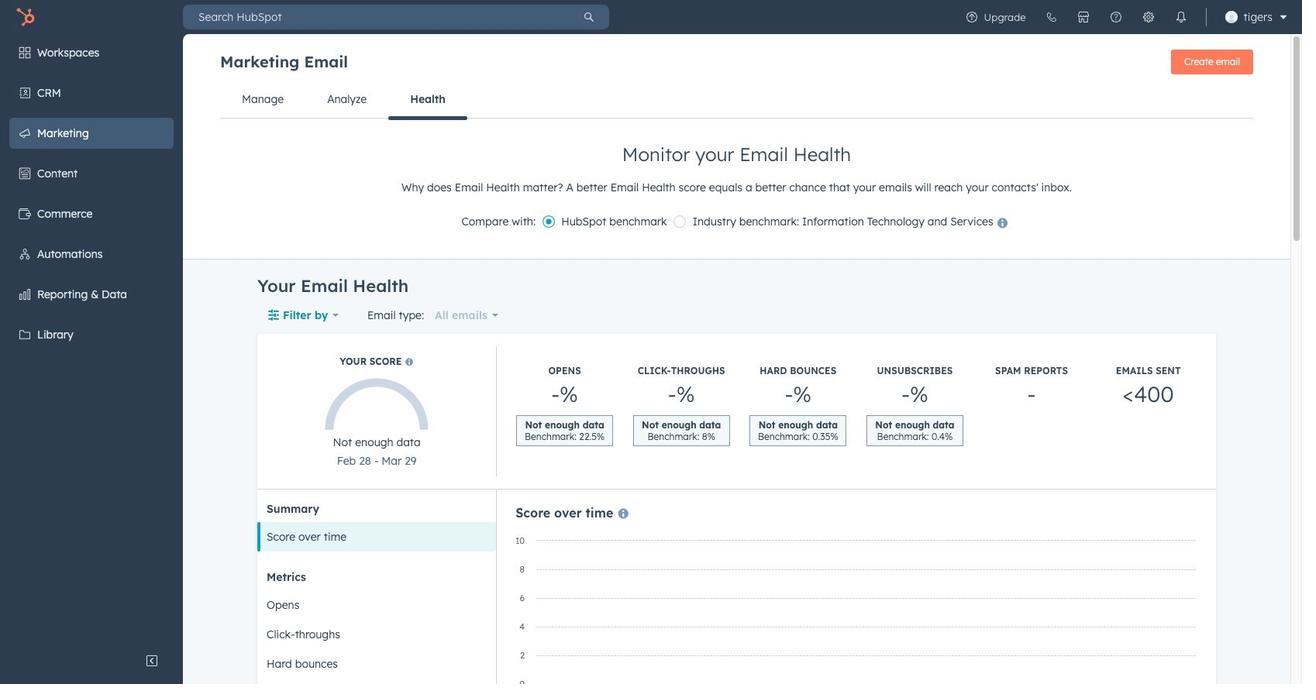 Task type: describe. For each thing, give the bounding box(es) containing it.
settings image
[[1142, 11, 1155, 23]]

marketplaces image
[[1077, 11, 1090, 23]]

navigation inside page section element
[[220, 81, 1254, 120]]

notifications image
[[1175, 11, 1187, 23]]

interactive chart image
[[508, 534, 1205, 685]]



Task type: vqa. For each thing, say whether or not it's contained in the screenshot.
Close icon
no



Task type: locate. For each thing, give the bounding box(es) containing it.
0 horizontal spatial menu
[[0, 34, 183, 646]]

1 horizontal spatial menu
[[956, 0, 1293, 34]]

menu
[[956, 0, 1293, 34], [0, 34, 183, 646]]

help image
[[1110, 11, 1122, 23]]

banner inside page section element
[[220, 45, 1254, 81]]

banner
[[220, 45, 1254, 81]]

howard n/a image
[[1225, 11, 1238, 23]]

page section element
[[183, 34, 1291, 259]]

navigation
[[220, 81, 1254, 120]]

Search HubSpot search field
[[183, 5, 569, 29]]



